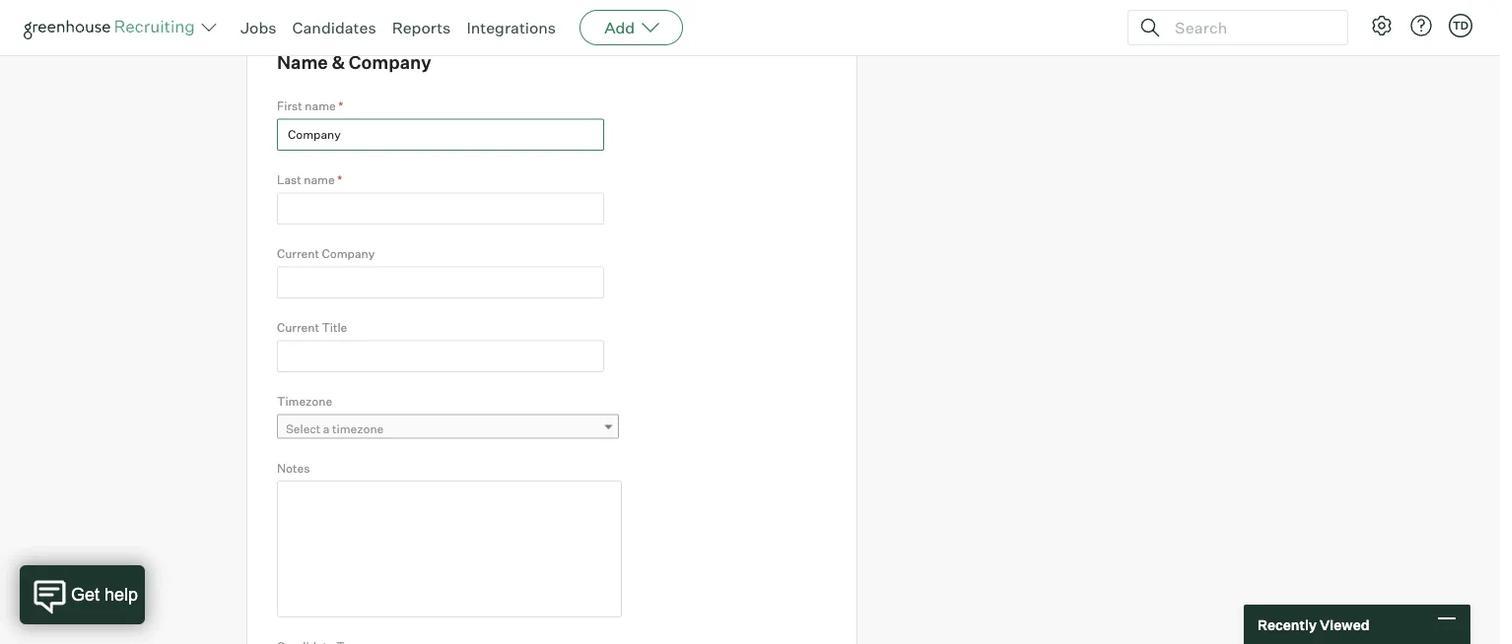 Task type: locate. For each thing, give the bounding box(es) containing it.
viewed
[[1320, 616, 1370, 633]]

jobs link
[[240, 18, 276, 37]]

name
[[305, 99, 336, 114], [304, 173, 335, 187]]

None text field
[[277, 119, 604, 151], [277, 193, 604, 225], [277, 119, 604, 151], [277, 193, 604, 225]]

* for last name *
[[337, 173, 342, 187]]

0 vertical spatial name
[[305, 99, 336, 114]]

0 vertical spatial *
[[338, 99, 343, 114]]

last name *
[[277, 173, 342, 187]]

current
[[277, 246, 319, 261], [277, 320, 319, 335]]

current down last
[[277, 246, 319, 261]]

1 current from the top
[[277, 246, 319, 261]]

a
[[323, 422, 330, 436]]

reports
[[392, 18, 451, 37]]

company down reports link
[[349, 51, 431, 74]]

greenhouse recruiting image
[[24, 16, 201, 39]]

* down &
[[338, 99, 343, 114]]

recently viewed
[[1258, 616, 1370, 633]]

name for first
[[305, 99, 336, 114]]

current left title
[[277, 320, 319, 335]]

name & company
[[277, 51, 431, 74]]

integrations link
[[467, 18, 556, 37]]

first name *
[[277, 99, 343, 114]]

last
[[277, 173, 301, 187]]

select a timezone link
[[277, 414, 619, 443]]

td button
[[1449, 14, 1472, 37]]

&
[[332, 51, 345, 74]]

* right last
[[337, 173, 342, 187]]

1 vertical spatial company
[[322, 246, 375, 261]]

reports link
[[392, 18, 451, 37]]

1 vertical spatial name
[[304, 173, 335, 187]]

None text field
[[277, 267, 604, 299], [277, 340, 604, 372], [277, 267, 604, 299], [277, 340, 604, 372]]

0 vertical spatial current
[[277, 246, 319, 261]]

name right 'first'
[[305, 99, 336, 114]]

1 vertical spatial *
[[337, 173, 342, 187]]

2 current from the top
[[277, 320, 319, 335]]

name right last
[[304, 173, 335, 187]]

company up title
[[322, 246, 375, 261]]

current title
[[277, 320, 347, 335]]

*
[[338, 99, 343, 114], [337, 173, 342, 187]]

1 vertical spatial current
[[277, 320, 319, 335]]

first
[[277, 99, 302, 114]]

company
[[349, 51, 431, 74], [322, 246, 375, 261]]

timezone
[[277, 394, 332, 409]]



Task type: describe. For each thing, give the bounding box(es) containing it.
add
[[604, 18, 635, 37]]

title
[[322, 320, 347, 335]]

0 vertical spatial company
[[349, 51, 431, 74]]

Notes text field
[[277, 481, 622, 618]]

td
[[1453, 19, 1469, 32]]

td button
[[1445, 10, 1476, 41]]

timezone
[[332, 422, 384, 436]]

candidates link
[[292, 18, 376, 37]]

current for current company
[[277, 246, 319, 261]]

name for last
[[304, 173, 335, 187]]

recently
[[1258, 616, 1317, 633]]

integrations
[[467, 18, 556, 37]]

select a timezone
[[286, 422, 384, 436]]

add button
[[580, 10, 683, 45]]

jobs
[[240, 18, 276, 37]]

Search text field
[[1170, 13, 1330, 42]]

name
[[277, 51, 328, 74]]

* for first name *
[[338, 99, 343, 114]]

current company
[[277, 246, 375, 261]]

candidates
[[292, 18, 376, 37]]

notes
[[277, 461, 310, 475]]

select
[[286, 422, 321, 436]]

configure image
[[1370, 14, 1394, 37]]

current for current title
[[277, 320, 319, 335]]



Task type: vqa. For each thing, say whether or not it's contained in the screenshot.
the top hiring
no



